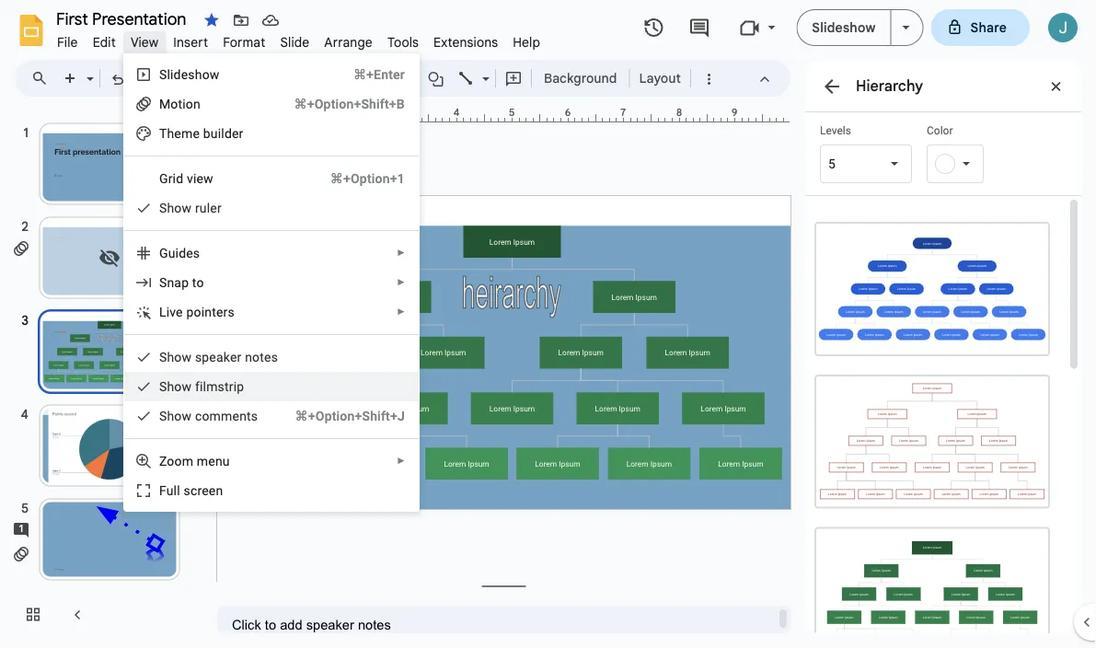 Task type: locate. For each thing, give the bounding box(es) containing it.
show
[[159, 200, 192, 215], [159, 349, 192, 365], [159, 379, 192, 394], [159, 408, 192, 424]]

hierarchy application
[[0, 0, 1097, 648]]

Star checkbox
[[199, 7, 225, 33]]

2 ► from the top
[[397, 277, 406, 288]]

hierarchy
[[856, 76, 924, 95]]

slideshow inside button
[[812, 19, 876, 35]]

view
[[131, 34, 159, 50]]

navigation inside hierarchy application
[[0, 104, 203, 648]]

motion
[[159, 96, 201, 111]]

1 vertical spatial slideshow
[[159, 67, 220, 82]]

2 show from the top
[[159, 349, 192, 365]]

menu inside hierarchy application
[[117, 53, 420, 648]]

0 vertical spatial slideshow
[[812, 19, 876, 35]]

menu containing slideshow
[[117, 53, 420, 648]]

menu
[[197, 453, 230, 469]]

edit menu item
[[85, 31, 123, 53]]

1 ► from the top
[[397, 248, 406, 258]]

d
[[179, 245, 186, 261]]

snap to
[[159, 275, 204, 290]]

show speaker n otes
[[159, 349, 278, 365]]

l ive pointers
[[159, 304, 235, 320]]

es
[[186, 245, 200, 261]]

arrange menu item
[[317, 31, 380, 53]]

f
[[195, 379, 200, 394]]

4 ► from the top
[[397, 456, 406, 466]]

gui
[[159, 245, 179, 261]]

file menu item
[[50, 31, 85, 53]]

omments
[[202, 408, 258, 424]]

show f ilmstrip
[[159, 379, 244, 394]]

background
[[544, 70, 617, 86]]

layout button
[[634, 64, 687, 92]]

share button
[[931, 9, 1030, 46]]

hierarchy section
[[806, 60, 1082, 648]]

slideshow left presentation options image at the top
[[812, 19, 876, 35]]

⌘+option+shift+j element
[[273, 407, 405, 425]]

the
[[159, 126, 181, 141]]

oom
[[167, 453, 194, 469]]

menu
[[117, 53, 420, 648]]

4 show from the top
[[159, 408, 192, 424]]

menu bar containing file
[[50, 24, 548, 54]]

uler
[[200, 200, 222, 215]]

show up show f ilmstrip
[[159, 349, 192, 365]]

to
[[192, 275, 204, 290]]

show for show f ilmstrip
[[159, 379, 192, 394]]

option group
[[806, 196, 1067, 648]]

menu bar
[[50, 24, 548, 54]]

⌘+option+shift+j
[[295, 408, 405, 424]]

Rename text field
[[50, 7, 197, 29]]

full screen u element
[[159, 483, 229, 498]]

show left c
[[159, 408, 192, 424]]

0 horizontal spatial slideshow
[[159, 67, 220, 82]]

slideshow
[[812, 19, 876, 35], [159, 67, 220, 82]]

u
[[166, 483, 174, 498]]

snap
[[159, 275, 189, 290]]

►
[[397, 248, 406, 258], [397, 277, 406, 288], [397, 307, 406, 317], [397, 456, 406, 466]]

3 ► from the top
[[397, 307, 406, 317]]

show left r
[[159, 200, 192, 215]]

show comments c element
[[159, 408, 264, 424]]

levels
[[820, 124, 852, 137]]

Team hierarchy with five levels with rectangles. Accent color: #0f9d58, close to green 11. radio
[[806, 518, 1060, 648]]

f u ll screen
[[159, 483, 223, 498]]

z oom menu
[[159, 453, 230, 469]]

tools
[[388, 34, 419, 50]]

5
[[829, 156, 836, 171]]

option group inside hierarchy section
[[806, 196, 1067, 648]]

n
[[245, 349, 252, 365]]

view menu item
[[123, 31, 166, 53]]

motion a element
[[159, 96, 206, 111]]

show c omments
[[159, 408, 258, 424]]

menu bar inside menu bar banner
[[50, 24, 548, 54]]

background button
[[536, 64, 626, 92]]

c
[[195, 408, 202, 424]]

layout
[[639, 70, 681, 86]]

pointers
[[186, 304, 235, 320]]

snap to x element
[[159, 275, 210, 290]]

main toolbar
[[54, 64, 724, 92]]

navigation
[[0, 104, 203, 648]]

slideshow up the motion a element
[[159, 67, 220, 82]]

3 show from the top
[[159, 379, 192, 394]]

m
[[181, 126, 193, 141]]

1 show from the top
[[159, 200, 192, 215]]

ilmstrip
[[200, 379, 244, 394]]

g
[[159, 171, 168, 186]]

show left f
[[159, 379, 192, 394]]

edit
[[93, 34, 116, 50]]

ll
[[174, 483, 180, 498]]

slideshow inside menu
[[159, 67, 220, 82]]

⌘+option+shift+b element
[[272, 95, 405, 113]]

Team hierarchy with five levels with rounded rectangles. Accent color: #4285f4, close to cornflower blue. radio
[[806, 213, 1060, 365]]

1 horizontal spatial slideshow
[[812, 19, 876, 35]]



Task type: vqa. For each thing, say whether or not it's contained in the screenshot.
screen
yes



Task type: describe. For each thing, give the bounding box(es) containing it.
tools menu item
[[380, 31, 426, 53]]

show ruler r element
[[159, 200, 227, 215]]

f
[[159, 483, 166, 498]]

ive
[[166, 304, 183, 320]]

► for l ive pointers
[[397, 307, 406, 317]]

► for es
[[397, 248, 406, 258]]

► for z oom menu
[[397, 456, 406, 466]]

slideshow p element
[[159, 67, 225, 82]]

speaker
[[195, 349, 242, 365]]

r
[[195, 200, 200, 215]]

⌘+option+shift+b
[[294, 96, 405, 111]]

the m e builder
[[159, 126, 244, 141]]

help menu item
[[506, 31, 548, 53]]

⌘+enter element
[[331, 65, 405, 84]]

otes
[[252, 349, 278, 365]]

guides d element
[[159, 245, 206, 261]]

⌘+option+1
[[330, 171, 405, 186]]

view
[[187, 171, 213, 186]]

slide
[[280, 34, 310, 50]]

theme builder m element
[[159, 126, 249, 141]]

g rid view
[[159, 171, 213, 186]]

l
[[159, 304, 166, 320]]

format menu item
[[216, 31, 273, 53]]

slideshow button
[[797, 9, 892, 46]]

presentation options image
[[903, 26, 910, 29]]

gui d es
[[159, 245, 200, 261]]

show r uler
[[159, 200, 222, 215]]

grid view g element
[[159, 171, 219, 186]]

share
[[971, 19, 1007, 35]]

show for show c omments
[[159, 408, 192, 424]]

slide menu item
[[273, 31, 317, 53]]

show for show speaker n otes
[[159, 349, 192, 365]]

⌘+enter
[[353, 67, 405, 82]]

e
[[193, 126, 200, 141]]

color button
[[927, 123, 1019, 183]]

⌘+option+1 element
[[308, 169, 405, 188]]

extensions menu item
[[426, 31, 506, 53]]

zoom menu z element
[[159, 453, 235, 469]]

builder
[[203, 126, 244, 141]]

Menus field
[[23, 65, 64, 91]]

shape image
[[426, 65, 447, 91]]

rid
[[168, 171, 183, 186]]

screen
[[184, 483, 223, 498]]

new slide with layout image
[[82, 66, 94, 73]]

color
[[927, 124, 953, 137]]

Team hierarchy with five levels with outline on rectangles. Accent color: #db4437, close to light red berry 1. radio
[[806, 365, 1060, 518]]

insert menu item
[[166, 31, 216, 53]]

show for show r uler
[[159, 200, 192, 215]]

show filmstrip f element
[[159, 379, 250, 394]]

file
[[57, 34, 78, 50]]

insert
[[173, 34, 208, 50]]

help
[[513, 34, 541, 50]]

live pointers l element
[[159, 304, 240, 320]]

format
[[223, 34, 266, 50]]

levels list box
[[820, 123, 912, 183]]

menu bar banner
[[0, 0, 1097, 648]]

slideshow for slideshow button
[[812, 19, 876, 35]]

slideshow for "slideshow p" element
[[159, 67, 220, 82]]

extensions
[[434, 34, 498, 50]]

show speaker notes n element
[[159, 349, 284, 365]]

z
[[159, 453, 167, 469]]

arrange
[[324, 34, 373, 50]]



